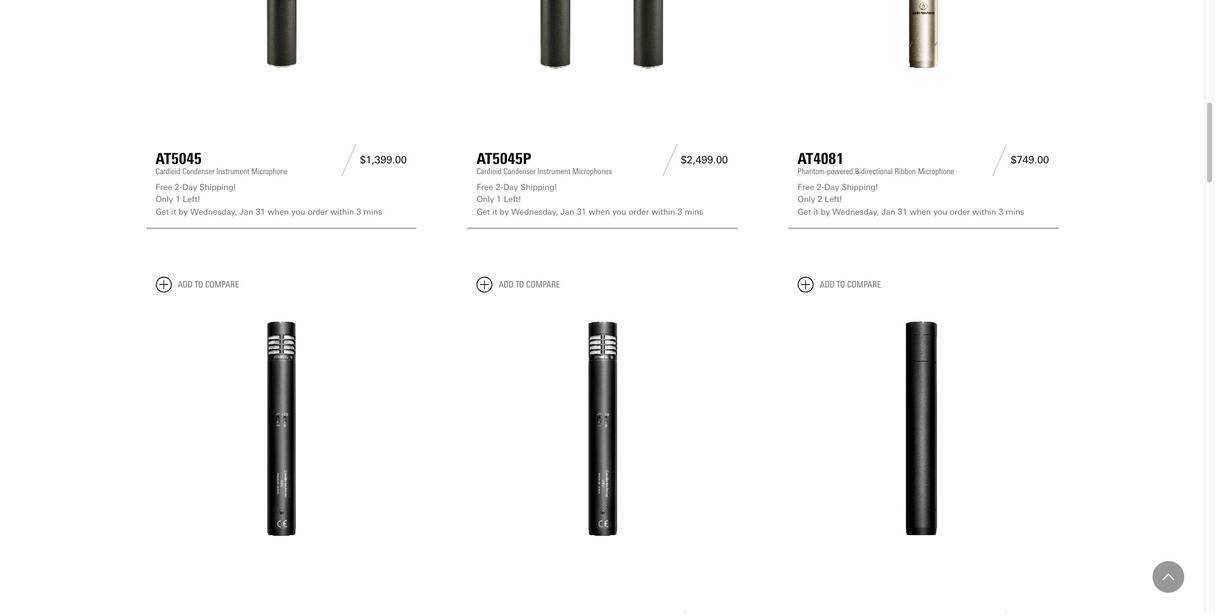 Task type: locate. For each thing, give the bounding box(es) containing it.
day for at4081
[[825, 182, 840, 192]]

0 horizontal spatial wednesday,
[[190, 207, 237, 217]]

- down 'at5045'
[[179, 182, 182, 192]]

2 horizontal spatial mins
[[1006, 207, 1025, 217]]

2 jan from the left
[[561, 207, 575, 217]]

1 31 from the left
[[256, 207, 265, 217]]

1 within from the left
[[330, 207, 354, 217]]

3 compare from the left
[[848, 280, 881, 291]]

at4051b image
[[477, 303, 728, 555]]

to for add to compare 'button' for 'at4051b' image
[[516, 280, 524, 291]]

2 you from the left
[[613, 207, 627, 217]]

1 horizontal spatial by
[[500, 207, 509, 217]]

0 horizontal spatial microphone
[[251, 167, 288, 176]]

microphone
[[251, 167, 288, 176], [918, 167, 955, 176]]

you inside free 2 -day shipping! only 2 left! get it by wednesday, jan 31 when you order within 3 mins
[[934, 207, 948, 217]]

divider line image for at5045p
[[659, 144, 681, 176]]

2 wednesday, from the left
[[511, 207, 558, 217]]

2 horizontal spatial by
[[821, 207, 830, 217]]

3 to from the left
[[837, 280, 846, 291]]

to for add to compare 'button' corresponding to at4053b image
[[195, 280, 203, 291]]

1 horizontal spatial mins
[[685, 207, 704, 217]]

1 when from the left
[[268, 207, 289, 217]]

day down 'at5045'
[[182, 182, 197, 192]]

1 horizontal spatial day
[[503, 182, 518, 192]]

it down phantom-
[[814, 207, 819, 217]]

wednesday, down powered
[[833, 207, 880, 217]]

2 horizontal spatial add
[[820, 280, 835, 291]]

31 for at5045p
[[577, 207, 587, 217]]

3 when from the left
[[910, 207, 931, 217]]

ribbon
[[895, 167, 916, 176]]

day inside free 2 -day shipping! only 2 left! get it by wednesday, jan 31 when you order within 3 mins
[[825, 182, 840, 192]]

condenser for at5045
[[182, 167, 215, 176]]

2 horizontal spatial -
[[822, 182, 825, 192]]

2 for at5045
[[175, 182, 179, 192]]

3 for at5045
[[357, 207, 361, 217]]

mins down $1,399.00
[[364, 207, 382, 217]]

1
[[176, 195, 180, 204], [497, 195, 502, 204]]

0 horizontal spatial instrument
[[216, 167, 250, 176]]

2 horizontal spatial only
[[798, 195, 816, 204]]

2 free from the left
[[477, 182, 493, 192]]

1 jan from the left
[[240, 207, 253, 217]]

it down 'at5045'
[[171, 207, 176, 217]]

1 horizontal spatial divider line image
[[659, 144, 681, 176]]

free down at5045p
[[477, 182, 493, 192]]

2 left! from the left
[[504, 195, 521, 204]]

1 free 2 -day shipping! only 1 left! get it by wednesday, jan 31 when you order within 3 mins from the left
[[156, 182, 382, 217]]

- down phantom-
[[822, 182, 825, 192]]

3 left! from the left
[[825, 195, 842, 204]]

only
[[156, 195, 173, 204], [477, 195, 494, 204], [798, 195, 816, 204]]

wednesday, for at4081
[[833, 207, 880, 217]]

cardioid inside at5045p cardioid condenser instrument microphones
[[477, 167, 502, 176]]

1 order from the left
[[308, 207, 328, 217]]

2 horizontal spatial jan
[[882, 207, 896, 217]]

instrument left microphones
[[538, 167, 571, 176]]

bidirectional
[[855, 167, 893, 176]]

jan down bidirectional
[[882, 207, 896, 217]]

1 by from the left
[[179, 207, 188, 217]]

microphone inside at4081 phantom-powered bidirectional ribbon microphone
[[918, 167, 955, 176]]

within for at5045
[[330, 207, 354, 217]]

2 horizontal spatial free
[[798, 182, 815, 192]]

get inside free 2 -day shipping! only 2 left! get it by wednesday, jan 31 when you order within 3 mins
[[798, 207, 811, 217]]

0 horizontal spatial shipping!
[[200, 182, 236, 192]]

jan down at5045 cardioid condenser instrument microphone
[[240, 207, 253, 217]]

wednesday, for at5045p
[[511, 207, 558, 217]]

0 horizontal spatial to
[[195, 280, 203, 291]]

at5045 cardioid condenser instrument microphone
[[156, 150, 288, 176]]

jan inside free 2 -day shipping! only 2 left! get it by wednesday, jan 31 when you order within 3 mins
[[882, 207, 896, 217]]

compare
[[205, 280, 239, 291], [526, 280, 560, 291], [848, 280, 881, 291]]

1 add from the left
[[178, 280, 193, 291]]

2 compare from the left
[[526, 280, 560, 291]]

shipping! for at4081
[[842, 182, 878, 192]]

1 you from the left
[[291, 207, 305, 217]]

mins down the $749.00
[[1006, 207, 1025, 217]]

instrument right 'at5045'
[[216, 167, 250, 176]]

2 within from the left
[[652, 207, 675, 217]]

2 add from the left
[[499, 280, 514, 291]]

0 horizontal spatial it
[[171, 207, 176, 217]]

3 shipping! from the left
[[842, 182, 878, 192]]

shipping! down at5045p cardioid condenser instrument microphones
[[521, 182, 557, 192]]

0 horizontal spatial 1
[[176, 195, 180, 204]]

3 add from the left
[[820, 280, 835, 291]]

2 3 from the left
[[678, 207, 683, 217]]

at5045 image
[[156, 0, 407, 86]]

2 horizontal spatial 3
[[999, 207, 1004, 217]]

mins down the $2,499.00
[[685, 207, 704, 217]]

condenser inside at5045p cardioid condenser instrument microphones
[[504, 167, 536, 176]]

3 add to compare button from the left
[[798, 277, 881, 293]]

2 to from the left
[[516, 280, 524, 291]]

2 add to compare from the left
[[499, 280, 560, 291]]

2 when from the left
[[589, 207, 610, 217]]

0 horizontal spatial 3
[[357, 207, 361, 217]]

1 horizontal spatial add to compare button
[[477, 277, 560, 293]]

1 microphone from the left
[[251, 167, 288, 176]]

0 horizontal spatial divider line image
[[338, 144, 360, 176]]

2 add to compare button from the left
[[477, 277, 560, 293]]

add
[[178, 280, 193, 291], [499, 280, 514, 291], [820, 280, 835, 291]]

3 get from the left
[[798, 207, 811, 217]]

3 inside free 2 -day shipping! only 2 left! get it by wednesday, jan 31 when you order within 3 mins
[[999, 207, 1004, 217]]

jan down microphones
[[561, 207, 575, 217]]

3 31 from the left
[[898, 207, 908, 217]]

1 horizontal spatial wednesday,
[[511, 207, 558, 217]]

order inside free 2 -day shipping! only 2 left! get it by wednesday, jan 31 when you order within 3 mins
[[950, 207, 970, 217]]

free 2 -day shipping! only 1 left! get it by wednesday, jan 31 when you order within 3 mins down microphones
[[477, 182, 704, 217]]

get
[[156, 207, 169, 217], [477, 207, 490, 217], [798, 207, 811, 217]]

1 horizontal spatial -
[[501, 182, 503, 192]]

microphone inside at5045 cardioid condenser instrument microphone
[[251, 167, 288, 176]]

31 down microphones
[[577, 207, 587, 217]]

cardioid inside at5045 cardioid condenser instrument microphone
[[156, 167, 181, 176]]

within
[[330, 207, 354, 217], [652, 207, 675, 217], [973, 207, 997, 217]]

instrument
[[216, 167, 250, 176], [538, 167, 571, 176]]

31 down ribbon
[[898, 207, 908, 217]]

at4081 image
[[798, 0, 1049, 86]]

- down at5045p
[[501, 182, 503, 192]]

2 horizontal spatial 31
[[898, 207, 908, 217]]

3 add to compare from the left
[[820, 280, 881, 291]]

1 horizontal spatial 3
[[678, 207, 683, 217]]

compare for add to compare 'button' related to at4049b image at the right of page
[[848, 280, 881, 291]]

0 horizontal spatial cardioid
[[156, 167, 181, 176]]

0 horizontal spatial compare
[[205, 280, 239, 291]]

1 divider line image from the left
[[338, 144, 360, 176]]

0 horizontal spatial free
[[156, 182, 172, 192]]

1 it from the left
[[171, 207, 176, 217]]

0 horizontal spatial order
[[308, 207, 328, 217]]

free 2 -day shipping! only 1 left! get it by wednesday, jan 31 when you order within 3 mins for at5045p
[[477, 182, 704, 217]]

1 down 'at5045'
[[176, 195, 180, 204]]

1 mins from the left
[[364, 207, 382, 217]]

1 horizontal spatial left!
[[504, 195, 521, 204]]

31 down at5045 cardioid condenser instrument microphone
[[256, 207, 265, 217]]

1 wednesday, from the left
[[190, 207, 237, 217]]

1 day from the left
[[182, 182, 197, 192]]

within for at4081
[[973, 207, 997, 217]]

divider line image for at5045
[[338, 144, 360, 176]]

within inside free 2 -day shipping! only 2 left! get it by wednesday, jan 31 when you order within 3 mins
[[973, 207, 997, 217]]

0 horizontal spatial mins
[[364, 207, 382, 217]]

2 horizontal spatial divider line image
[[989, 144, 1011, 176]]

-
[[179, 182, 182, 192], [501, 182, 503, 192], [822, 182, 825, 192]]

3 mins from the left
[[1006, 207, 1025, 217]]

to
[[195, 280, 203, 291], [516, 280, 524, 291], [837, 280, 846, 291]]

2 order from the left
[[629, 207, 649, 217]]

mins for at5045p
[[685, 207, 704, 217]]

you for at5045
[[291, 207, 305, 217]]

3 within from the left
[[973, 207, 997, 217]]

2 for at5045p
[[496, 182, 501, 192]]

shipping! for at5045
[[200, 182, 236, 192]]

2 divider line image from the left
[[659, 144, 681, 176]]

2 microphone from the left
[[918, 167, 955, 176]]

divider line image
[[338, 144, 360, 176], [659, 144, 681, 176], [989, 144, 1011, 176]]

2 mins from the left
[[685, 207, 704, 217]]

1 horizontal spatial 1
[[497, 195, 502, 204]]

2 only from the left
[[477, 195, 494, 204]]

mins inside free 2 -day shipping! only 2 left! get it by wednesday, jan 31 when you order within 3 mins
[[1006, 207, 1025, 217]]

2 horizontal spatial left!
[[825, 195, 842, 204]]

when inside free 2 -day shipping! only 2 left! get it by wednesday, jan 31 when you order within 3 mins
[[910, 207, 931, 217]]

$2,499.00
[[681, 154, 728, 166]]

left!
[[183, 195, 200, 204], [504, 195, 521, 204], [825, 195, 842, 204]]

at4049b image
[[798, 303, 1049, 555]]

1 shipping! from the left
[[200, 182, 236, 192]]

get down phantom-
[[798, 207, 811, 217]]

2 horizontal spatial shipping!
[[842, 182, 878, 192]]

0 horizontal spatial add to compare button
[[156, 277, 239, 293]]

1 compare from the left
[[205, 280, 239, 291]]

it for at5045p
[[493, 207, 497, 217]]

cardioid for at5045
[[156, 167, 181, 176]]

it inside free 2 -day shipping! only 2 left! get it by wednesday, jan 31 when you order within 3 mins
[[814, 207, 819, 217]]

2 horizontal spatial order
[[950, 207, 970, 217]]

2 it from the left
[[493, 207, 497, 217]]

1 horizontal spatial only
[[477, 195, 494, 204]]

2 instrument from the left
[[538, 167, 571, 176]]

left! inside free 2 -day shipping! only 2 left! get it by wednesday, jan 31 when you order within 3 mins
[[825, 195, 842, 204]]

3 free from the left
[[798, 182, 815, 192]]

1 horizontal spatial free
[[477, 182, 493, 192]]

instrument inside at5045 cardioid condenser instrument microphone
[[216, 167, 250, 176]]

free 2 -day shipping! only 1 left! get it by wednesday, jan 31 when you order within 3 mins
[[156, 182, 382, 217], [477, 182, 704, 217]]

1 3 from the left
[[357, 207, 361, 217]]

by down at5045p
[[500, 207, 509, 217]]

0 horizontal spatial jan
[[240, 207, 253, 217]]

day down at5045p
[[503, 182, 518, 192]]

add to compare for add to compare 'button' corresponding to at4053b image
[[178, 280, 239, 291]]

instrument for at5045
[[216, 167, 250, 176]]

compare for add to compare 'button' for 'at4051b' image
[[526, 280, 560, 291]]

by
[[179, 207, 188, 217], [500, 207, 509, 217], [821, 207, 830, 217]]

0 horizontal spatial free 2 -day shipping! only 1 left! get it by wednesday, jan 31 when you order within 3 mins
[[156, 182, 382, 217]]

at4053b image
[[156, 303, 407, 555]]

1 add to compare from the left
[[178, 280, 239, 291]]

by inside free 2 -day shipping! only 2 left! get it by wednesday, jan 31 when you order within 3 mins
[[821, 207, 830, 217]]

condenser
[[182, 167, 215, 176], [504, 167, 536, 176]]

only for at5045p
[[477, 195, 494, 204]]

add to compare button
[[156, 277, 239, 293], [477, 277, 560, 293], [798, 277, 881, 293]]

order for at5045
[[308, 207, 328, 217]]

add for add to compare 'button' for 'at4051b' image
[[499, 280, 514, 291]]

2 condenser from the left
[[504, 167, 536, 176]]

by down phantom-
[[821, 207, 830, 217]]

jan for at5045
[[240, 207, 253, 217]]

0 horizontal spatial condenser
[[182, 167, 215, 176]]

left! down powered
[[825, 195, 842, 204]]

2 free 2 -day shipping! only 1 left! get it by wednesday, jan 31 when you order within 3 mins from the left
[[477, 182, 704, 217]]

0 horizontal spatial day
[[182, 182, 197, 192]]

0 horizontal spatial -
[[179, 182, 182, 192]]

3 jan from the left
[[882, 207, 896, 217]]

order
[[308, 207, 328, 217], [629, 207, 649, 217], [950, 207, 970, 217]]

1 horizontal spatial within
[[652, 207, 675, 217]]

1 horizontal spatial cardioid
[[477, 167, 502, 176]]

1 horizontal spatial to
[[516, 280, 524, 291]]

1 horizontal spatial condenser
[[504, 167, 536, 176]]

left! for at5045p
[[504, 195, 521, 204]]

add to compare button for at4049b image at the right of page
[[798, 277, 881, 293]]

3 it from the left
[[814, 207, 819, 217]]

2 horizontal spatial within
[[973, 207, 997, 217]]

2 horizontal spatial day
[[825, 182, 840, 192]]

1 horizontal spatial jan
[[561, 207, 575, 217]]

1 instrument from the left
[[216, 167, 250, 176]]

0 horizontal spatial by
[[179, 207, 188, 217]]

31 inside free 2 -day shipping! only 2 left! get it by wednesday, jan 31 when you order within 3 mins
[[898, 207, 908, 217]]

1 get from the left
[[156, 207, 169, 217]]

wednesday, inside free 2 -day shipping! only 2 left! get it by wednesday, jan 31 when you order within 3 mins
[[833, 207, 880, 217]]

0 horizontal spatial 31
[[256, 207, 265, 217]]

1 cardioid from the left
[[156, 167, 181, 176]]

2 horizontal spatial add to compare
[[820, 280, 881, 291]]

2 horizontal spatial to
[[837, 280, 846, 291]]

1 down at5045p
[[497, 195, 502, 204]]

when
[[268, 207, 289, 217], [589, 207, 610, 217], [910, 207, 931, 217]]

- for at5045p
[[501, 182, 503, 192]]

1 free from the left
[[156, 182, 172, 192]]

free 2 -day shipping! only 1 left! get it by wednesday, jan 31 when you order within 3 mins down at5045 cardioid condenser instrument microphone
[[156, 182, 382, 217]]

add to compare
[[178, 280, 239, 291], [499, 280, 560, 291], [820, 280, 881, 291]]

only down 'at5045'
[[156, 195, 173, 204]]

jan
[[240, 207, 253, 217], [561, 207, 575, 217], [882, 207, 896, 217]]

by down 'at5045'
[[179, 207, 188, 217]]

free down 'at5045'
[[156, 182, 172, 192]]

2
[[175, 182, 179, 192], [496, 182, 501, 192], [817, 182, 822, 192], [818, 195, 823, 204]]

get down at5045p
[[477, 207, 490, 217]]

get down 'at5045'
[[156, 207, 169, 217]]

0 horizontal spatial get
[[156, 207, 169, 217]]

3 only from the left
[[798, 195, 816, 204]]

2 horizontal spatial get
[[798, 207, 811, 217]]

free for at5045p
[[477, 182, 493, 192]]

2 horizontal spatial it
[[814, 207, 819, 217]]

1 to from the left
[[195, 280, 203, 291]]

2 horizontal spatial you
[[934, 207, 948, 217]]

0 horizontal spatial you
[[291, 207, 305, 217]]

0 horizontal spatial within
[[330, 207, 354, 217]]

free 2 -day shipping! only 1 left! get it by wednesday, jan 31 when you order within 3 mins for at5045
[[156, 182, 382, 217]]

1 add to compare button from the left
[[156, 277, 239, 293]]

3 order from the left
[[950, 207, 970, 217]]

31
[[256, 207, 265, 217], [577, 207, 587, 217], [898, 207, 908, 217]]

2 1 from the left
[[497, 195, 502, 204]]

1 only from the left
[[156, 195, 173, 204]]

3 3 from the left
[[999, 207, 1004, 217]]

you
[[291, 207, 305, 217], [613, 207, 627, 217], [934, 207, 948, 217]]

free
[[156, 182, 172, 192], [477, 182, 493, 192], [798, 182, 815, 192]]

only down at5045p
[[477, 195, 494, 204]]

1 horizontal spatial add to compare
[[499, 280, 560, 291]]

2 cardioid from the left
[[477, 167, 502, 176]]

3 - from the left
[[822, 182, 825, 192]]

shipping! inside free 2 -day shipping! only 2 left! get it by wednesday, jan 31 when you order within 3 mins
[[842, 182, 878, 192]]

left! for at5045
[[183, 195, 200, 204]]

order for at4081
[[950, 207, 970, 217]]

divider line image for at4081
[[989, 144, 1011, 176]]

2 horizontal spatial when
[[910, 207, 931, 217]]

3 day from the left
[[825, 182, 840, 192]]

you for at5045p
[[613, 207, 627, 217]]

1 condenser from the left
[[182, 167, 215, 176]]

1 horizontal spatial you
[[613, 207, 627, 217]]

2 day from the left
[[503, 182, 518, 192]]

free down phantom-
[[798, 182, 815, 192]]

2 horizontal spatial compare
[[848, 280, 881, 291]]

by for at5045
[[179, 207, 188, 217]]

2 horizontal spatial add to compare button
[[798, 277, 881, 293]]

2 horizontal spatial wednesday,
[[833, 207, 880, 217]]

add to compare for add to compare 'button' for 'at4051b' image
[[499, 280, 560, 291]]

31 for at4081
[[898, 207, 908, 217]]

1 horizontal spatial microphone
[[918, 167, 955, 176]]

1 - from the left
[[179, 182, 182, 192]]

wednesday, down at5045p cardioid condenser instrument microphones
[[511, 207, 558, 217]]

shipping!
[[200, 182, 236, 192], [521, 182, 557, 192], [842, 182, 878, 192]]

3 by from the left
[[821, 207, 830, 217]]

to for add to compare 'button' related to at4049b image at the right of page
[[837, 280, 846, 291]]

1 for at5045p
[[497, 195, 502, 204]]

1 horizontal spatial get
[[477, 207, 490, 217]]

shipping! down bidirectional
[[842, 182, 878, 192]]

only inside free 2 -day shipping! only 2 left! get it by wednesday, jan 31 when you order within 3 mins
[[798, 195, 816, 204]]

left! down at5045p
[[504, 195, 521, 204]]

1 horizontal spatial instrument
[[538, 167, 571, 176]]

1 left! from the left
[[183, 195, 200, 204]]

3 divider line image from the left
[[989, 144, 1011, 176]]

it down at5045p
[[493, 207, 497, 217]]

1 horizontal spatial when
[[589, 207, 610, 217]]

0 horizontal spatial add
[[178, 280, 193, 291]]

3
[[357, 207, 361, 217], [678, 207, 683, 217], [999, 207, 1004, 217]]

wednesday,
[[190, 207, 237, 217], [511, 207, 558, 217], [833, 207, 880, 217]]

1 horizontal spatial add
[[499, 280, 514, 291]]

1 1 from the left
[[176, 195, 180, 204]]

shipping! down at5045 cardioid condenser instrument microphone
[[200, 182, 236, 192]]

left! down 'at5045'
[[183, 195, 200, 204]]

1 horizontal spatial compare
[[526, 280, 560, 291]]

- inside free 2 -day shipping! only 2 left! get it by wednesday, jan 31 when you order within 3 mins
[[822, 182, 825, 192]]

2 by from the left
[[500, 207, 509, 217]]

2 31 from the left
[[577, 207, 587, 217]]

it
[[171, 207, 176, 217], [493, 207, 497, 217], [814, 207, 819, 217]]

mins
[[364, 207, 382, 217], [685, 207, 704, 217], [1006, 207, 1025, 217]]

1 horizontal spatial free 2 -day shipping! only 1 left! get it by wednesday, jan 31 when you order within 3 mins
[[477, 182, 704, 217]]

1 horizontal spatial shipping!
[[521, 182, 557, 192]]

0 horizontal spatial left!
[[183, 195, 200, 204]]

3 you from the left
[[934, 207, 948, 217]]

1 horizontal spatial 31
[[577, 207, 587, 217]]

day
[[182, 182, 197, 192], [503, 182, 518, 192], [825, 182, 840, 192]]

you for at4081
[[934, 207, 948, 217]]

instrument inside at5045p cardioid condenser instrument microphones
[[538, 167, 571, 176]]

cardioid
[[156, 167, 181, 176], [477, 167, 502, 176]]

2 shipping! from the left
[[521, 182, 557, 192]]

0 horizontal spatial when
[[268, 207, 289, 217]]

free inside free 2 -day shipping! only 2 left! get it by wednesday, jan 31 when you order within 3 mins
[[798, 182, 815, 192]]

2 - from the left
[[501, 182, 503, 192]]

0 horizontal spatial only
[[156, 195, 173, 204]]

3 wednesday, from the left
[[833, 207, 880, 217]]

wednesday, down at5045 cardioid condenser instrument microphone
[[190, 207, 237, 217]]

1 horizontal spatial order
[[629, 207, 649, 217]]

0 horizontal spatial add to compare
[[178, 280, 239, 291]]

1 horizontal spatial it
[[493, 207, 497, 217]]

only down phantom-
[[798, 195, 816, 204]]

2 get from the left
[[477, 207, 490, 217]]

by for at5045p
[[500, 207, 509, 217]]

day down powered
[[825, 182, 840, 192]]

condenser inside at5045 cardioid condenser instrument microphone
[[182, 167, 215, 176]]



Task type: vqa. For each thing, say whether or not it's contained in the screenshot.
third when from the right
yes



Task type: describe. For each thing, give the bounding box(es) containing it.
when for at4081
[[910, 207, 931, 217]]

3 for at5045p
[[678, 207, 683, 217]]

within for at5045p
[[652, 207, 675, 217]]

order for at5045p
[[629, 207, 649, 217]]

when for at5045p
[[589, 207, 610, 217]]

day for at5045
[[182, 182, 197, 192]]

at5045p
[[477, 150, 531, 168]]

instrument for at5045p
[[538, 167, 571, 176]]

add to compare button for 'at4051b' image
[[477, 277, 560, 293]]

arrow up image
[[1163, 572, 1175, 583]]

at4081
[[798, 150, 844, 168]]

31 for at5045
[[256, 207, 265, 217]]

- for at5045
[[179, 182, 182, 192]]

only for at5045
[[156, 195, 173, 204]]

cardioid for at5045p
[[477, 167, 502, 176]]

free 2 -day shipping! only 2 left! get it by wednesday, jan 31 when you order within 3 mins
[[798, 182, 1025, 217]]

compare for add to compare 'button' corresponding to at4053b image
[[205, 280, 239, 291]]

it for at4081
[[814, 207, 819, 217]]

3 for at4081
[[999, 207, 1004, 217]]

add to compare button for at4053b image
[[156, 277, 239, 293]]

only for at4081
[[798, 195, 816, 204]]

at5045
[[156, 150, 202, 168]]

left! for at4081
[[825, 195, 842, 204]]

at5045p cardioid condenser instrument microphones
[[477, 150, 612, 176]]

powered
[[827, 167, 853, 176]]

it for at5045
[[171, 207, 176, 217]]

$749.00
[[1011, 154, 1049, 166]]

at4081 phantom-powered bidirectional ribbon microphone
[[798, 150, 955, 176]]

free for at5045
[[156, 182, 172, 192]]

condenser for at5045p
[[504, 167, 536, 176]]

day for at5045p
[[503, 182, 518, 192]]

2 for at4081
[[817, 182, 822, 192]]

get for at5045
[[156, 207, 169, 217]]

jan for at4081
[[882, 207, 896, 217]]

get for at4081
[[798, 207, 811, 217]]

$1,399.00
[[360, 154, 407, 166]]

mins for at4081
[[1006, 207, 1025, 217]]

add to compare for add to compare 'button' related to at4049b image at the right of page
[[820, 280, 881, 291]]

1 for at5045
[[176, 195, 180, 204]]

phantom-
[[798, 167, 827, 176]]

by for at4081
[[821, 207, 830, 217]]

shipping! for at5045p
[[521, 182, 557, 192]]

free for at4081
[[798, 182, 815, 192]]

microphones
[[573, 167, 612, 176]]

get for at5045p
[[477, 207, 490, 217]]

at5045p image
[[477, 0, 728, 86]]

when for at5045
[[268, 207, 289, 217]]

add for add to compare 'button' related to at4049b image at the right of page
[[820, 280, 835, 291]]

add for add to compare 'button' corresponding to at4053b image
[[178, 280, 193, 291]]

mins for at5045
[[364, 207, 382, 217]]

wednesday, for at5045
[[190, 207, 237, 217]]

- for at4081
[[822, 182, 825, 192]]

jan for at5045p
[[561, 207, 575, 217]]



